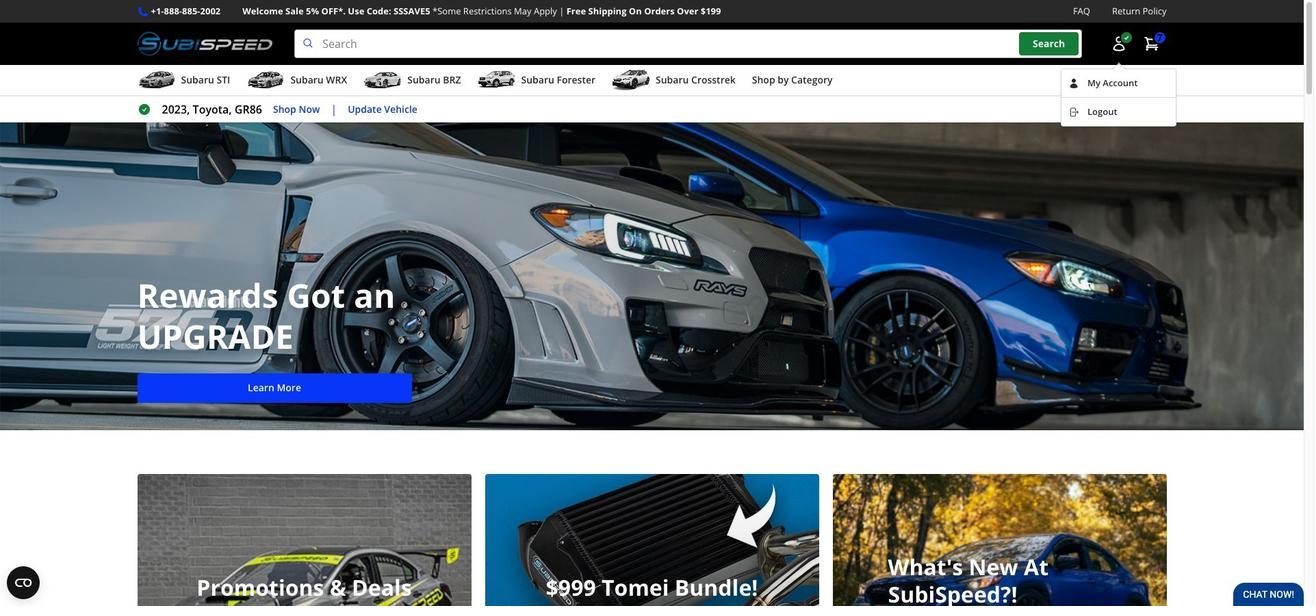 Task type: describe. For each thing, give the bounding box(es) containing it.
deals image
[[137, 475, 471, 607]]

subispeed logo image
[[137, 30, 273, 58]]

coilovers image
[[485, 475, 819, 607]]

search input field
[[295, 30, 1082, 58]]

open widget image
[[7, 567, 40, 600]]



Task type: locate. For each thing, give the bounding box(es) containing it.
a subaru brz thumbnail image image
[[364, 70, 402, 90]]

a subaru forester thumbnail image image
[[478, 70, 516, 90]]

earn rewards image
[[833, 475, 1167, 607]]

a subaru wrx thumbnail image image
[[247, 70, 285, 90]]

rewards program image
[[0, 123, 1305, 431]]

a subaru sti thumbnail image image
[[137, 70, 176, 90]]

dialog
[[1061, 60, 1177, 127]]

a subaru crosstrek thumbnail image image
[[612, 70, 651, 90]]



Task type: vqa. For each thing, say whether or not it's contained in the screenshot.
Open widget image
yes



